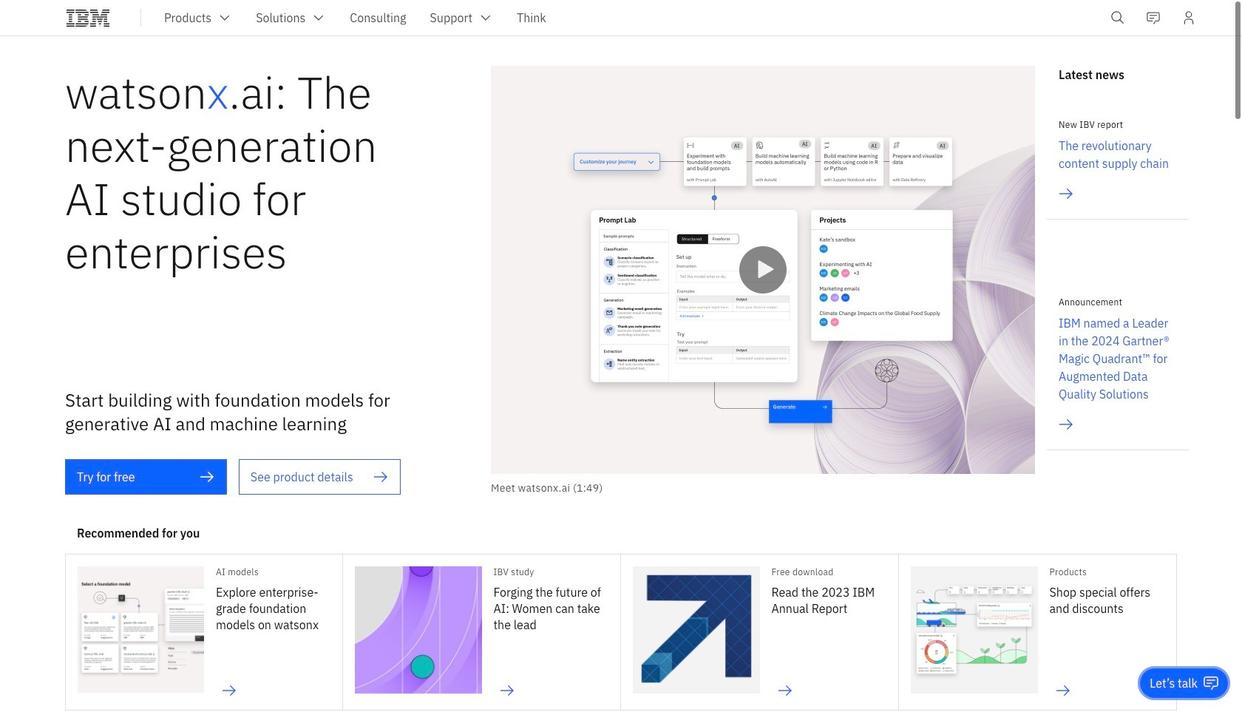 Task type: locate. For each thing, give the bounding box(es) containing it.
let's talk element
[[1151, 675, 1198, 692]]



